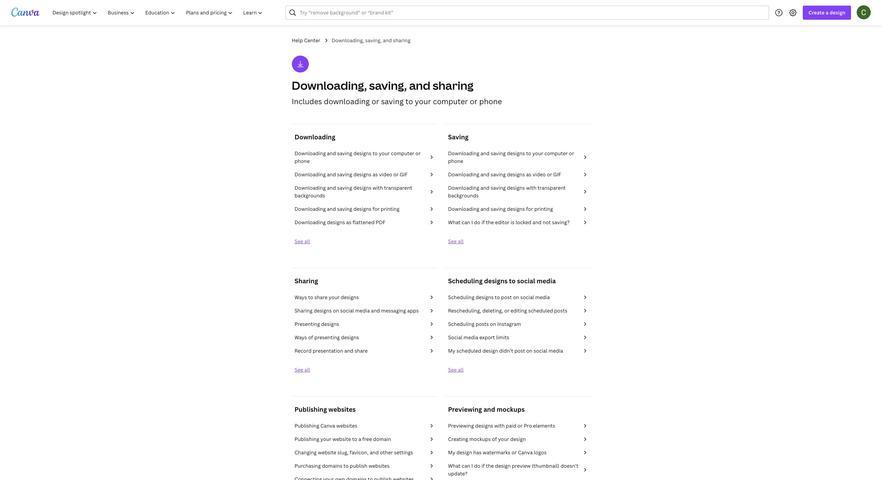 Task type: locate. For each thing, give the bounding box(es) containing it.
canva down 'publishing websites'
[[321, 423, 335, 429]]

your inside 'link'
[[329, 294, 340, 301]]

2 video from the left
[[533, 171, 546, 178]]

1 i from the top
[[472, 219, 473, 226]]

printing
[[381, 206, 400, 212], [534, 206, 553, 212]]

1 vertical spatial downloading,
[[292, 78, 367, 93]]

0 vertical spatial the
[[486, 219, 494, 226]]

0 vertical spatial ways
[[295, 294, 307, 301]]

downloading and saving designs with transparent backgrounds up what can i do if the editor is locked and not saving?
[[448, 185, 566, 199]]

0 horizontal spatial downloading and saving designs to your computer or phone link
[[295, 150, 434, 165]]

phone for downloading
[[295, 158, 310, 164]]

computer
[[433, 97, 468, 106], [391, 150, 414, 157], [545, 150, 568, 157]]

scheduled down the social media export limits
[[457, 348, 481, 354]]

phone for saving
[[448, 158, 463, 164]]

2 downloading and saving designs as video or gif from the left
[[448, 171, 561, 178]]

if left editor
[[482, 219, 485, 226]]

see all button
[[295, 238, 310, 245], [448, 238, 464, 245], [295, 367, 310, 373], [448, 367, 464, 373]]

0 vertical spatial websites
[[329, 405, 356, 414]]

downloading, inside the downloading, saving, and sharing includes downloading or saving to your computer or phone
[[292, 78, 367, 93]]

downloading and saving designs for printing for saving
[[448, 206, 553, 212]]

transparent
[[384, 185, 412, 191], [538, 185, 566, 191]]

limits
[[496, 334, 509, 341]]

downloading and saving designs with transparent backgrounds up flattened
[[295, 185, 412, 199]]

downloading and saving designs to your computer or phone link
[[295, 150, 434, 165], [448, 150, 588, 165]]

design left has
[[457, 449, 472, 456]]

as for downloading
[[373, 171, 378, 178]]

publishing
[[295, 405, 327, 414], [295, 423, 319, 429], [295, 436, 319, 443]]

paid
[[506, 423, 516, 429]]

see for scheduling designs to social media
[[448, 367, 457, 373]]

my for my design has watermarks or canva logos
[[448, 449, 455, 456]]

mockups
[[497, 405, 525, 414], [469, 436, 491, 443]]

1 horizontal spatial sharing
[[433, 78, 474, 93]]

or inside "my design has watermarks or canva logos" link
[[512, 449, 517, 456]]

design
[[830, 9, 846, 16], [483, 348, 498, 354], [510, 436, 526, 443], [457, 449, 472, 456], [495, 463, 511, 470]]

0 vertical spatial publishing
[[295, 405, 327, 414]]

if down has
[[482, 463, 485, 470]]

2 downloading and saving designs with transparent backgrounds from the left
[[448, 185, 566, 199]]

design inside 'what can i do if the design preview (thumbnail) doesn't update?'
[[495, 463, 511, 470]]

do
[[474, 219, 480, 226], [474, 463, 480, 470]]

sharing inside the downloading, saving, and sharing includes downloading or saving to your computer or phone
[[433, 78, 474, 93]]

2 transparent from the left
[[538, 185, 566, 191]]

publishing down 'publishing websites'
[[295, 423, 319, 429]]

1 horizontal spatial phone
[[448, 158, 463, 164]]

0 horizontal spatial computer
[[391, 150, 414, 157]]

share up presenting designs
[[315, 294, 328, 301]]

downloading and saving designs with transparent backgrounds
[[295, 185, 412, 199], [448, 185, 566, 199]]

see for sharing
[[295, 367, 303, 373]]

for up pdf
[[373, 206, 380, 212]]

to inside the downloading, saving, and sharing includes downloading or saving to your computer or phone
[[406, 97, 413, 106]]

2 horizontal spatial phone
[[479, 97, 502, 106]]

website up domains
[[318, 449, 336, 456]]

scheduling
[[448, 277, 483, 285], [448, 294, 475, 301], [448, 321, 475, 328]]

0 horizontal spatial backgrounds
[[295, 192, 325, 199]]

sharing for sharing designs on social media and messaging apps
[[295, 307, 313, 314]]

1 horizontal spatial downloading and saving designs for printing link
[[448, 205, 588, 213]]

1 vertical spatial the
[[486, 463, 494, 470]]

1 scheduling from the top
[[448, 277, 483, 285]]

1 horizontal spatial post
[[515, 348, 525, 354]]

printing up "not"
[[534, 206, 553, 212]]

2 if from the top
[[482, 463, 485, 470]]

0 horizontal spatial of
[[308, 334, 313, 341]]

2 horizontal spatial with
[[526, 185, 537, 191]]

my down social
[[448, 348, 455, 354]]

scheduled inside rescheduling, deleting, or editing scheduled posts link
[[528, 307, 553, 314]]

downloading, for downloading, saving, and sharing includes downloading or saving to your computer or phone
[[292, 78, 367, 93]]

of
[[308, 334, 313, 341], [492, 436, 497, 443]]

a right the create
[[826, 9, 829, 16]]

1 vertical spatial publishing
[[295, 423, 319, 429]]

downloading and saving designs as video or gif link
[[295, 171, 434, 179], [448, 171, 588, 179]]

downloading and saving designs with transparent backgrounds link for saving
[[448, 184, 588, 200]]

3 publishing from the top
[[295, 436, 319, 443]]

1 horizontal spatial downloading and saving designs as video or gif
[[448, 171, 561, 178]]

see all button for saving
[[448, 238, 464, 245]]

sharing up presenting
[[295, 307, 313, 314]]

canva
[[321, 423, 335, 429], [518, 449, 533, 456]]

2 downloading and saving designs to your computer or phone from the left
[[448, 150, 574, 164]]

0 vertical spatial downloading,
[[332, 37, 364, 44]]

messaging
[[381, 307, 406, 314]]

0 vertical spatial what
[[448, 219, 461, 226]]

1 downloading and saving designs with transparent backgrounds link from the left
[[295, 184, 434, 200]]

website inside publishing your website to a free domain link
[[333, 436, 351, 443]]

1 if from the top
[[482, 219, 485, 226]]

top level navigation element
[[48, 6, 269, 20]]

a inside dropdown button
[[826, 9, 829, 16]]

what
[[448, 219, 461, 226], [448, 463, 461, 470]]

didn't
[[499, 348, 513, 354]]

1 sharing from the top
[[295, 277, 318, 285]]

1 vertical spatial mockups
[[469, 436, 491, 443]]

a left free
[[359, 436, 361, 443]]

0 horizontal spatial video
[[379, 171, 392, 178]]

designs
[[353, 150, 372, 157], [507, 150, 525, 157], [353, 171, 372, 178], [507, 171, 525, 178], [353, 185, 372, 191], [507, 185, 525, 191], [353, 206, 372, 212], [507, 206, 525, 212], [327, 219, 345, 226], [484, 277, 508, 285], [341, 294, 359, 301], [476, 294, 494, 301], [314, 307, 332, 314], [321, 321, 339, 328], [341, 334, 359, 341], [475, 423, 493, 429]]

1 horizontal spatial scheduled
[[528, 307, 553, 314]]

1 vertical spatial i
[[472, 463, 473, 470]]

0 vertical spatial my
[[448, 348, 455, 354]]

creating
[[448, 436, 468, 443]]

1 the from the top
[[486, 219, 494, 226]]

1 vertical spatial website
[[318, 449, 336, 456]]

1 vertical spatial ways
[[295, 334, 307, 341]]

see for downloading
[[295, 238, 303, 245]]

2 vertical spatial scheduling
[[448, 321, 475, 328]]

the for editor
[[486, 219, 494, 226]]

ways inside ways of presenting designs link
[[295, 334, 307, 341]]

social
[[517, 277, 535, 285], [520, 294, 534, 301], [340, 307, 354, 314], [534, 348, 548, 354]]

record presentation and share
[[295, 348, 368, 354]]

1 horizontal spatial a
[[826, 9, 829, 16]]

1 do from the top
[[474, 219, 480, 226]]

1 vertical spatial do
[[474, 463, 480, 470]]

1 downloading and saving designs to your computer or phone link from the left
[[295, 150, 434, 165]]

do inside 'what can i do if the design preview (thumbnail) doesn't update?'
[[474, 463, 480, 470]]

post up rescheduling, deleting, or editing scheduled posts
[[501, 294, 512, 301]]

sharing up ways to share your designs
[[295, 277, 318, 285]]

1 horizontal spatial video
[[533, 171, 546, 178]]

0 vertical spatial of
[[308, 334, 313, 341]]

a
[[826, 9, 829, 16], [359, 436, 361, 443]]

1 downloading and saving designs as video or gif from the left
[[295, 171, 408, 178]]

0 horizontal spatial with
[[373, 185, 383, 191]]

on down deleting,
[[490, 321, 496, 328]]

0 vertical spatial sharing
[[393, 37, 411, 44]]

mockups up has
[[469, 436, 491, 443]]

designs inside 'link'
[[341, 294, 359, 301]]

2 gif from the left
[[553, 171, 561, 178]]

printing up pdf
[[381, 206, 400, 212]]

downloading,
[[332, 37, 364, 44], [292, 78, 367, 93]]

design down my design has watermarks or canva logos
[[495, 463, 511, 470]]

0 vertical spatial a
[[826, 9, 829, 16]]

ways up presenting
[[295, 294, 307, 301]]

downloading and saving designs as video or gif
[[295, 171, 408, 178], [448, 171, 561, 178]]

or
[[372, 97, 379, 106], [470, 97, 478, 106], [416, 150, 421, 157], [569, 150, 574, 157], [394, 171, 399, 178], [547, 171, 552, 178], [504, 307, 510, 314], [518, 423, 523, 429], [512, 449, 517, 456]]

1 what from the top
[[448, 219, 461, 226]]

1 downloading and saving designs to your computer or phone from the left
[[295, 150, 421, 164]]

of down presenting
[[308, 334, 313, 341]]

0 horizontal spatial phone
[[295, 158, 310, 164]]

2 downloading and saving designs with transparent backgrounds link from the left
[[448, 184, 588, 200]]

downloading and saving designs with transparent backgrounds link up flattened
[[295, 184, 434, 200]]

if
[[482, 219, 485, 226], [482, 463, 485, 470]]

downloading and saving designs for printing up editor
[[448, 206, 553, 212]]

1 gif from the left
[[400, 171, 408, 178]]

downloading and saving designs with transparent backgrounds link for downloading
[[295, 184, 434, 200]]

0 horizontal spatial downloading and saving designs with transparent backgrounds link
[[295, 184, 434, 200]]

saving, inside the downloading, saving, and sharing includes downloading or saving to your computer or phone
[[369, 78, 407, 93]]

1 downloading and saving designs for printing link from the left
[[295, 205, 434, 213]]

1 horizontal spatial backgrounds
[[448, 192, 479, 199]]

downloading and saving designs with transparent backgrounds link up what can i do if the editor is locked and not saving? link
[[448, 184, 588, 200]]

computer for downloading
[[391, 150, 414, 157]]

previewing
[[448, 405, 482, 414], [448, 423, 474, 429]]

2 previewing from the top
[[448, 423, 474, 429]]

1 video from the left
[[379, 171, 392, 178]]

0 vertical spatial website
[[333, 436, 351, 443]]

and inside the downloading, saving, and sharing includes downloading or saving to your computer or phone
[[409, 78, 430, 93]]

creating mockups of your design
[[448, 436, 526, 443]]

what can i do if the editor is locked and not saving?
[[448, 219, 570, 226]]

my
[[448, 348, 455, 354], [448, 449, 455, 456]]

1 for from the left
[[373, 206, 380, 212]]

saving, inside downloading, saving, and sharing link
[[365, 37, 382, 44]]

can inside 'what can i do if the design preview (thumbnail) doesn't update?'
[[462, 463, 470, 470]]

post down the social media export limits link
[[515, 348, 525, 354]]

0 vertical spatial mockups
[[497, 405, 525, 414]]

2 can from the top
[[462, 463, 470, 470]]

1 printing from the left
[[381, 206, 400, 212]]

my inside my scheduled design didn't post on social media link
[[448, 348, 455, 354]]

doesn't
[[561, 463, 579, 470]]

1 publishing from the top
[[295, 405, 327, 414]]

i down my design has watermarks or canva logos
[[472, 463, 473, 470]]

0 horizontal spatial canva
[[321, 423, 335, 429]]

0 vertical spatial posts
[[554, 307, 567, 314]]

1 vertical spatial posts
[[476, 321, 489, 328]]

0 vertical spatial previewing
[[448, 405, 482, 414]]

websites up publishing canva websites at bottom left
[[329, 405, 356, 414]]

the
[[486, 219, 494, 226], [486, 463, 494, 470]]

to inside 'link'
[[308, 294, 313, 301]]

1 vertical spatial if
[[482, 463, 485, 470]]

1 horizontal spatial transparent
[[538, 185, 566, 191]]

the inside 'what can i do if the design preview (thumbnail) doesn't update?'
[[486, 463, 494, 470]]

0 horizontal spatial scheduled
[[457, 348, 481, 354]]

downloading and saving designs with transparent backgrounds link
[[295, 184, 434, 200], [448, 184, 588, 200]]

downloading and saving designs for printing link up flattened
[[295, 205, 434, 213]]

downloading and saving designs with transparent backgrounds for saving
[[448, 185, 566, 199]]

share
[[315, 294, 328, 301], [355, 348, 368, 354]]

0 horizontal spatial post
[[501, 294, 512, 301]]

my for my scheduled design didn't post on social media
[[448, 348, 455, 354]]

2 my from the top
[[448, 449, 455, 456]]

2 publishing from the top
[[295, 423, 319, 429]]

2 backgrounds from the left
[[448, 192, 479, 199]]

2 downloading and saving designs for printing link from the left
[[448, 205, 588, 213]]

help center
[[292, 37, 320, 44]]

canva up preview
[[518, 449, 533, 456]]

design right the create
[[830, 9, 846, 16]]

my scheduled design didn't post on social media
[[448, 348, 563, 354]]

1 horizontal spatial downloading and saving designs for printing
[[448, 206, 553, 212]]

as for saving
[[526, 171, 531, 178]]

0 horizontal spatial downloading and saving designs for printing
[[295, 206, 400, 212]]

scheduling posts on instagram link
[[448, 321, 588, 328]]

see all for sharing
[[295, 367, 310, 373]]

scheduling designs to post on social media
[[448, 294, 550, 301]]

1 horizontal spatial computer
[[433, 97, 468, 106]]

2 vertical spatial websites
[[369, 463, 390, 470]]

1 vertical spatial saving,
[[369, 78, 407, 93]]

1 vertical spatial share
[[355, 348, 368, 354]]

i inside 'what can i do if the design preview (thumbnail) doesn't update?'
[[472, 463, 473, 470]]

1 horizontal spatial mockups
[[497, 405, 525, 414]]

0 horizontal spatial transparent
[[384, 185, 412, 191]]

websites up publishing your website to a free domain
[[336, 423, 357, 429]]

computer for saving
[[545, 150, 568, 157]]

2 ways from the top
[[295, 334, 307, 341]]

(thumbnail)
[[532, 463, 560, 470]]

ways for ways to share your designs
[[295, 294, 307, 301]]

downloading and saving designs for printing up downloading designs as flattened pdf
[[295, 206, 400, 212]]

1 vertical spatial what
[[448, 463, 461, 470]]

1 vertical spatial scheduled
[[457, 348, 481, 354]]

1 horizontal spatial printing
[[534, 206, 553, 212]]

downloading and saving designs for printing link up what can i do if the editor is locked and not saving? link
[[448, 205, 588, 213]]

all
[[305, 238, 310, 245], [458, 238, 464, 245], [305, 367, 310, 373], [458, 367, 464, 373]]

as
[[373, 171, 378, 178], [526, 171, 531, 178], [346, 219, 351, 226]]

previewing designs with paid or pro elements
[[448, 423, 555, 429]]

0 horizontal spatial gif
[[400, 171, 408, 178]]

video for downloading
[[379, 171, 392, 178]]

i for design
[[472, 463, 473, 470]]

1 horizontal spatial for
[[526, 206, 533, 212]]

changing website slug, favicon, and other settings link
[[295, 449, 434, 457]]

do left editor
[[474, 219, 480, 226]]

changing
[[295, 449, 317, 456]]

publishing up publishing canva websites at bottom left
[[295, 405, 327, 414]]

0 vertical spatial if
[[482, 219, 485, 226]]

1 previewing from the top
[[448, 405, 482, 414]]

0 horizontal spatial downloading and saving designs with transparent backgrounds
[[295, 185, 412, 199]]

2 downloading and saving designs to your computer or phone link from the left
[[448, 150, 588, 165]]

pdf
[[376, 219, 386, 226]]

0 vertical spatial do
[[474, 219, 480, 226]]

2 downloading and saving designs for printing from the left
[[448, 206, 553, 212]]

2 what from the top
[[448, 463, 461, 470]]

2 downloading and saving designs as video or gif link from the left
[[448, 171, 588, 179]]

1 vertical spatial previewing
[[448, 423, 474, 429]]

1 horizontal spatial downloading and saving designs to your computer or phone link
[[448, 150, 588, 165]]

can for what can i do if the design preview (thumbnail) doesn't update?
[[462, 463, 470, 470]]

ways
[[295, 294, 307, 301], [295, 334, 307, 341]]

social down ways to share your designs 'link'
[[340, 307, 354, 314]]

design down previewing designs with paid or pro elements link
[[510, 436, 526, 443]]

0 vertical spatial scheduled
[[528, 307, 553, 314]]

presenting
[[314, 334, 340, 341]]

1 downloading and saving designs for printing from the left
[[295, 206, 400, 212]]

christina overa image
[[857, 5, 871, 19]]

2 horizontal spatial as
[[526, 171, 531, 178]]

what can i do if the design preview (thumbnail) doesn't update?
[[448, 463, 579, 477]]

other
[[380, 449, 393, 456]]

scheduling for scheduling posts on instagram
[[448, 321, 475, 328]]

previewing for previewing designs with paid or pro elements
[[448, 423, 474, 429]]

0 vertical spatial post
[[501, 294, 512, 301]]

1 vertical spatial a
[[359, 436, 361, 443]]

2 printing from the left
[[534, 206, 553, 212]]

1 downloading and saving designs with transparent backgrounds from the left
[[295, 185, 412, 199]]

0 vertical spatial i
[[472, 219, 473, 226]]

do down has
[[474, 463, 480, 470]]

website up slug,
[[333, 436, 351, 443]]

downloading and saving designs to your computer or phone for downloading
[[295, 150, 421, 164]]

saving,
[[365, 37, 382, 44], [369, 78, 407, 93]]

all for saving
[[458, 238, 464, 245]]

my scheduled design didn't post on social media link
[[448, 347, 588, 355]]

sharing
[[295, 277, 318, 285], [295, 307, 313, 314]]

1 horizontal spatial downloading and saving designs with transparent backgrounds
[[448, 185, 566, 199]]

1 downloading and saving designs as video or gif link from the left
[[295, 171, 434, 179]]

what inside 'what can i do if the design preview (thumbnail) doesn't update?'
[[448, 463, 461, 470]]

1 backgrounds from the left
[[295, 192, 325, 199]]

scheduled right editing
[[528, 307, 553, 314]]

ways inside ways to share your designs 'link'
[[295, 294, 307, 301]]

video
[[379, 171, 392, 178], [533, 171, 546, 178]]

0 horizontal spatial downloading and saving designs as video or gif link
[[295, 171, 434, 179]]

saving
[[381, 97, 404, 106], [337, 150, 352, 157], [491, 150, 506, 157], [337, 171, 352, 178], [491, 171, 506, 178], [337, 185, 352, 191], [491, 185, 506, 191], [337, 206, 352, 212], [491, 206, 506, 212]]

2 the from the top
[[486, 463, 494, 470]]

see for saving
[[448, 238, 457, 245]]

0 vertical spatial sharing
[[295, 277, 318, 285]]

the left editor
[[486, 219, 494, 226]]

2 horizontal spatial computer
[[545, 150, 568, 157]]

printing for saving
[[534, 206, 553, 212]]

0 vertical spatial scheduling
[[448, 277, 483, 285]]

0 vertical spatial saving,
[[365, 37, 382, 44]]

1 horizontal spatial gif
[[553, 171, 561, 178]]

website inside changing website slug, favicon, and other settings link
[[318, 449, 336, 456]]

downloading and saving designs as video or gif for saving
[[448, 171, 561, 178]]

of up watermarks
[[492, 436, 497, 443]]

if inside 'what can i do if the design preview (thumbnail) doesn't update?'
[[482, 463, 485, 470]]

1 vertical spatial sharing
[[295, 307, 313, 314]]

1 vertical spatial of
[[492, 436, 497, 443]]

my down creating
[[448, 449, 455, 456]]

sharing for downloading, saving, and sharing
[[393, 37, 411, 44]]

1 ways from the top
[[295, 294, 307, 301]]

is
[[511, 219, 515, 226]]

1 my from the top
[[448, 348, 455, 354]]

1 horizontal spatial downloading and saving designs to your computer or phone
[[448, 150, 574, 164]]

create a design button
[[803, 6, 851, 20]]

2 do from the top
[[474, 463, 480, 470]]

2 for from the left
[[526, 206, 533, 212]]

your inside the downloading, saving, and sharing includes downloading or saving to your computer or phone
[[415, 97, 431, 106]]

0 vertical spatial can
[[462, 219, 470, 226]]

all for scheduling designs to social media
[[458, 367, 464, 373]]

3 scheduling from the top
[[448, 321, 475, 328]]

0 horizontal spatial downloading and saving designs to your computer or phone
[[295, 150, 421, 164]]

favicon,
[[350, 449, 369, 456]]

create
[[809, 9, 825, 16]]

on
[[513, 294, 519, 301], [333, 307, 339, 314], [490, 321, 496, 328], [526, 348, 533, 354]]

design inside create a design dropdown button
[[830, 9, 846, 16]]

websites down "other" at the bottom left of the page
[[369, 463, 390, 470]]

1 vertical spatial canva
[[518, 449, 533, 456]]

1 transparent from the left
[[384, 185, 412, 191]]

for up locked at the top of the page
[[526, 206, 533, 212]]

can for what can i do if the editor is locked and not saving?
[[462, 219, 470, 226]]

see all for scheduling designs to social media
[[448, 367, 464, 373]]

1 vertical spatial sharing
[[433, 78, 474, 93]]

to
[[406, 97, 413, 106], [373, 150, 378, 157], [526, 150, 531, 157], [509, 277, 516, 285], [308, 294, 313, 301], [495, 294, 500, 301], [352, 436, 357, 443], [344, 463, 349, 470]]

scheduled inside my scheduled design didn't post on social media link
[[457, 348, 481, 354]]

0 horizontal spatial for
[[373, 206, 380, 212]]

all for sharing
[[305, 367, 310, 373]]

publishing for publishing websites
[[295, 405, 327, 414]]

publishing up changing on the left bottom of page
[[295, 436, 319, 443]]

publishing canva websites link
[[295, 422, 434, 430]]

i left editor
[[472, 219, 473, 226]]

ways up record
[[295, 334, 307, 341]]

posts
[[554, 307, 567, 314], [476, 321, 489, 328]]

1 vertical spatial scheduling
[[448, 294, 475, 301]]

design down the export
[[483, 348, 498, 354]]

0 horizontal spatial share
[[315, 294, 328, 301]]

phone
[[479, 97, 502, 106], [295, 158, 310, 164], [448, 158, 463, 164]]

1 vertical spatial can
[[462, 463, 470, 470]]

with
[[373, 185, 383, 191], [526, 185, 537, 191], [495, 423, 505, 429]]

0 horizontal spatial printing
[[381, 206, 400, 212]]

i for editor
[[472, 219, 473, 226]]

transparent for downloading
[[384, 185, 412, 191]]

0 horizontal spatial sharing
[[393, 37, 411, 44]]

do for editor
[[474, 219, 480, 226]]

mockups up paid
[[497, 405, 525, 414]]

2 i from the top
[[472, 463, 473, 470]]

on down the social media export limits link
[[526, 348, 533, 354]]

2 scheduling from the top
[[448, 294, 475, 301]]

2 sharing from the top
[[295, 307, 313, 314]]

my inside "my design has watermarks or canva logos" link
[[448, 449, 455, 456]]

share down ways of presenting designs link
[[355, 348, 368, 354]]

1 can from the top
[[462, 219, 470, 226]]

the down watermarks
[[486, 463, 494, 470]]



Task type: describe. For each thing, give the bounding box(es) containing it.
downloading and saving designs for printing for downloading
[[295, 206, 400, 212]]

downloading
[[324, 97, 370, 106]]

transparent for saving
[[538, 185, 566, 191]]

my design has watermarks or canva logos
[[448, 449, 547, 456]]

saving, for downloading, saving, and sharing
[[365, 37, 382, 44]]

see all button for sharing
[[295, 367, 310, 373]]

see all for saving
[[448, 238, 464, 245]]

1 vertical spatial websites
[[336, 423, 357, 429]]

presenting designs link
[[295, 321, 434, 328]]

create a design
[[809, 9, 846, 16]]

pro
[[524, 423, 532, 429]]

or inside rescheduling, deleting, or editing scheduled posts link
[[504, 307, 510, 314]]

scheduling designs to social media
[[448, 277, 556, 285]]

includes
[[292, 97, 322, 106]]

on up rescheduling, deleting, or editing scheduled posts link
[[513, 294, 519, 301]]

printing for downloading
[[381, 206, 400, 212]]

with for saving
[[526, 185, 537, 191]]

editor
[[495, 219, 510, 226]]

downloading designs as flattened pdf link
[[295, 219, 434, 226]]

previewing for previewing and mockups
[[448, 405, 482, 414]]

1 horizontal spatial with
[[495, 423, 505, 429]]

sharing for sharing
[[295, 277, 318, 285]]

free
[[362, 436, 372, 443]]

center
[[304, 37, 320, 44]]

sharing designs on social media and messaging apps
[[295, 307, 419, 314]]

see all for downloading
[[295, 238, 310, 245]]

not
[[543, 219, 551, 226]]

see all button for scheduling designs to social media
[[448, 367, 464, 373]]

purchasing domains to publish websites link
[[295, 462, 434, 470]]

sharing designs on social media and messaging apps link
[[295, 307, 434, 315]]

downloading, saving, and sharing
[[332, 37, 411, 44]]

computer inside the downloading, saving, and sharing includes downloading or saving to your computer or phone
[[433, 97, 468, 106]]

scheduling for scheduling designs to social media
[[448, 277, 483, 285]]

gif for downloading
[[400, 171, 408, 178]]

Try "remove background" or "brand kit" search field
[[300, 6, 765, 19]]

presenting
[[295, 321, 320, 328]]

social up editing
[[520, 294, 534, 301]]

the for design
[[486, 463, 494, 470]]

has
[[473, 449, 482, 456]]

social up scheduling designs to post on social media link on the right bottom of the page
[[517, 277, 535, 285]]

share inside 'link'
[[315, 294, 328, 301]]

purchasing
[[295, 463, 321, 470]]

publishing websites
[[295, 405, 356, 414]]

video for saving
[[533, 171, 546, 178]]

saving, for downloading, saving, and sharing includes downloading or saving to your computer or phone
[[369, 78, 407, 93]]

what for what can i do if the editor is locked and not saving?
[[448, 219, 461, 226]]

what can i do if the design preview (thumbnail) doesn't update? link
[[448, 462, 588, 478]]

flattened
[[353, 219, 375, 226]]

if for design
[[482, 463, 485, 470]]

publish
[[350, 463, 367, 470]]

1 horizontal spatial canva
[[518, 449, 533, 456]]

with for downloading
[[373, 185, 383, 191]]

instagram
[[497, 321, 521, 328]]

ways to share your designs
[[295, 294, 359, 301]]

1 horizontal spatial share
[[355, 348, 368, 354]]

record presentation and share link
[[295, 347, 434, 355]]

for for saving
[[526, 206, 533, 212]]

on down ways to share your designs
[[333, 307, 339, 314]]

ways to share your designs link
[[295, 294, 434, 301]]

update?
[[448, 471, 468, 477]]

domains
[[322, 463, 342, 470]]

design inside my scheduled design didn't post on social media link
[[483, 348, 498, 354]]

changing website slug, favicon, and other settings
[[295, 449, 413, 456]]

locked
[[516, 219, 531, 226]]

ways of presenting designs link
[[295, 334, 434, 342]]

help center link
[[292, 37, 320, 44]]

0 horizontal spatial as
[[346, 219, 351, 226]]

publishing for publishing your website to a free domain
[[295, 436, 319, 443]]

elements
[[533, 423, 555, 429]]

presenting designs
[[295, 321, 339, 328]]

ways for ways of presenting designs
[[295, 334, 307, 341]]

downloading and saving designs as video or gif link for downloading
[[295, 171, 434, 179]]

backgrounds for saving
[[448, 192, 479, 199]]

0 horizontal spatial a
[[359, 436, 361, 443]]

rescheduling, deleting, or editing scheduled posts link
[[448, 307, 588, 315]]

help
[[292, 37, 303, 44]]

downloading and saving designs for printing link for downloading
[[295, 205, 434, 213]]

my design has watermarks or canva logos link
[[448, 449, 588, 457]]

social
[[448, 334, 463, 341]]

previewing designs with paid or pro elements link
[[448, 422, 588, 430]]

previewing and mockups
[[448, 405, 525, 414]]

deleting,
[[483, 307, 503, 314]]

0 horizontal spatial posts
[[476, 321, 489, 328]]

0 horizontal spatial mockups
[[469, 436, 491, 443]]

1 horizontal spatial posts
[[554, 307, 567, 314]]

scheduling designs to post on social media link
[[448, 294, 588, 301]]

rescheduling,
[[448, 307, 481, 314]]

social media export limits
[[448, 334, 509, 341]]

see all button for downloading
[[295, 238, 310, 245]]

for for downloading
[[373, 206, 380, 212]]

rescheduling, deleting, or editing scheduled posts
[[448, 307, 567, 314]]

what for what can i do if the design preview (thumbnail) doesn't update?
[[448, 463, 461, 470]]

downloading and saving designs to your computer or phone for saving
[[448, 150, 574, 164]]

phone inside the downloading, saving, and sharing includes downloading or saving to your computer or phone
[[479, 97, 502, 106]]

design inside "my design has watermarks or canva logos" link
[[457, 449, 472, 456]]

saving
[[448, 133, 469, 141]]

downloading and saving designs as video or gif link for saving
[[448, 171, 588, 179]]

or inside previewing designs with paid or pro elements link
[[518, 423, 523, 429]]

publishing canva websites
[[295, 423, 357, 429]]

design inside creating mockups of your design link
[[510, 436, 526, 443]]

publishing your website to a free domain
[[295, 436, 391, 443]]

presentation
[[313, 348, 343, 354]]

purchasing domains to publish websites
[[295, 463, 390, 470]]

preview
[[512, 463, 531, 470]]

scheduling for scheduling designs to post on social media
[[448, 294, 475, 301]]

scheduling posts on instagram
[[448, 321, 521, 328]]

social media export limits link
[[448, 334, 588, 342]]

downloading, for downloading, saving, and sharing
[[332, 37, 364, 44]]

what can i do if the editor is locked and not saving? link
[[448, 219, 588, 226]]

sharing for downloading, saving, and sharing includes downloading or saving to your computer or phone
[[433, 78, 474, 93]]

downloading and saving designs with transparent backgrounds for downloading
[[295, 185, 412, 199]]

editing
[[511, 307, 527, 314]]

export
[[480, 334, 495, 341]]

record
[[295, 348, 312, 354]]

downloading, saving, and sharing link
[[332, 37, 411, 44]]

creating mockups of your design link
[[448, 436, 588, 443]]

do for design
[[474, 463, 480, 470]]

saving?
[[552, 219, 570, 226]]

slug,
[[338, 449, 349, 456]]

ways of presenting designs
[[295, 334, 359, 341]]

1 horizontal spatial of
[[492, 436, 497, 443]]

domain
[[373, 436, 391, 443]]

downloading, saving, and sharing includes downloading or saving to your computer or phone
[[292, 78, 502, 106]]

watermarks
[[483, 449, 511, 456]]

downloading and saving designs to your computer or phone link for saving
[[448, 150, 588, 165]]

settings
[[394, 449, 413, 456]]

downloading and saving designs for printing link for saving
[[448, 205, 588, 213]]

all for downloading
[[305, 238, 310, 245]]

apps
[[407, 307, 419, 314]]

backgrounds for downloading
[[295, 192, 325, 199]]

gif for saving
[[553, 171, 561, 178]]

saving inside the downloading, saving, and sharing includes downloading or saving to your computer or phone
[[381, 97, 404, 106]]

social down the social media export limits link
[[534, 348, 548, 354]]

1 vertical spatial post
[[515, 348, 525, 354]]

publishing your website to a free domain link
[[295, 436, 434, 443]]

downloading designs as flattened pdf
[[295, 219, 386, 226]]

publishing for publishing canva websites
[[295, 423, 319, 429]]

downloading and saving designs to your computer or phone link for downloading
[[295, 150, 434, 165]]

if for editor
[[482, 219, 485, 226]]

downloading and saving designs as video or gif for downloading
[[295, 171, 408, 178]]

0 vertical spatial canva
[[321, 423, 335, 429]]

logos
[[534, 449, 547, 456]]



Task type: vqa. For each thing, say whether or not it's contained in the screenshot.


